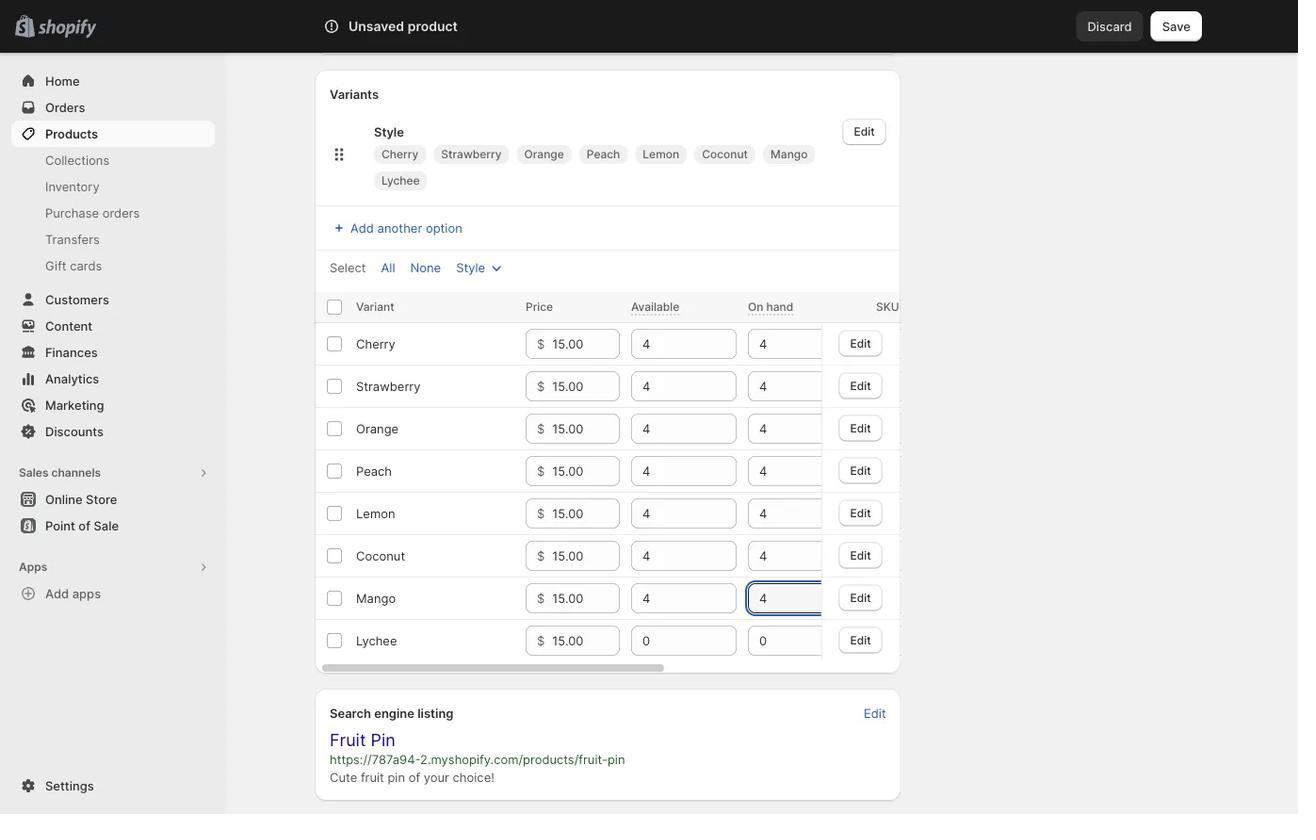 Task type: vqa. For each thing, say whether or not it's contained in the screenshot.
Edit button related to Strawberry
yes



Task type: describe. For each thing, give the bounding box(es) containing it.
available
[[631, 300, 680, 314]]

sales channels
[[19, 466, 101, 480]]

1 vertical spatial strawberry
[[356, 379, 421, 393]]

point of sale button
[[0, 513, 226, 539]]

edit button for lychee
[[839, 627, 883, 653]]

products link
[[11, 121, 215, 147]]

all button
[[370, 254, 407, 281]]

engine
[[374, 706, 415, 720]]

variant
[[356, 300, 394, 314]]

add for add apps
[[45, 586, 69, 601]]

marketing
[[45, 398, 104, 412]]

1 horizontal spatial mango
[[771, 147, 808, 161]]

online store link
[[11, 486, 215, 513]]

point
[[45, 518, 75, 533]]

gift
[[45, 258, 67, 273]]

options element containing mango
[[356, 591, 396, 605]]

edit for coconut
[[850, 548, 871, 562]]

channels
[[51, 466, 101, 480]]

shopify image
[[38, 19, 96, 38]]

add another option button
[[318, 215, 474, 241]]

none button
[[399, 254, 452, 281]]

gift cards
[[45, 258, 102, 273]]

$ for mango
[[537, 591, 545, 605]]

customers link
[[11, 286, 215, 313]]

point of sale
[[45, 518, 119, 533]]

online
[[45, 492, 83, 506]]

analytics link
[[11, 366, 215, 392]]

discounts
[[45, 424, 104, 439]]

purchase
[[45, 205, 99, 220]]

online store button
[[0, 486, 226, 513]]

of inside fruit pin https://787a94-2.myshopify.com/products/fruit-pin cute fruit pin of your choice!
[[409, 770, 420, 784]]

edit button for coconut
[[839, 542, 883, 568]]

point of sale link
[[11, 513, 215, 539]]

1 vertical spatial lychee
[[356, 633, 397, 648]]

orders
[[45, 100, 85, 114]]

collections
[[45, 153, 109, 167]]

0 vertical spatial lychee
[[382, 174, 420, 188]]

style inside dropdown button
[[456, 260, 485, 275]]

options element containing coconut
[[356, 548, 405, 563]]

unsaved product
[[349, 18, 458, 34]]

settings
[[45, 778, 94, 793]]

fruit
[[330, 730, 366, 751]]

content
[[45, 318, 92, 333]]

save button
[[1151, 11, 1202, 41]]

add for add customs information
[[351, 25, 374, 40]]

options element containing orange
[[356, 421, 399, 436]]

orders
[[102, 205, 140, 220]]

edit button for mango
[[839, 584, 883, 611]]

add apps button
[[11, 580, 215, 607]]

analytics
[[45, 371, 99, 386]]

$ text field for coconut
[[552, 541, 620, 571]]

variants
[[330, 87, 379, 101]]

transfers link
[[11, 226, 215, 253]]

fruit pin https://787a94-2.myshopify.com/products/fruit-pin cute fruit pin of your choice!
[[330, 730, 625, 784]]

all
[[381, 260, 395, 275]]

edit button for lemon
[[839, 500, 883, 526]]

customers
[[45, 292, 109, 307]]

edit for strawberry
[[850, 379, 871, 392]]

0 vertical spatial peach
[[587, 147, 620, 161]]

style button
[[445, 254, 517, 281]]

select
[[330, 260, 366, 275]]

choice!
[[453, 770, 495, 784]]

apps button
[[11, 554, 215, 580]]

1 horizontal spatial orange
[[524, 147, 564, 161]]

apps
[[72, 586, 101, 601]]

add customs information
[[351, 25, 495, 40]]

discard button
[[1077, 11, 1144, 41]]

discard
[[1088, 19, 1132, 33]]

on hand
[[748, 300, 794, 314]]

edit for lychee
[[850, 633, 871, 647]]

add another option
[[351, 220, 462, 235]]

1 horizontal spatial strawberry
[[441, 147, 502, 161]]

0 horizontal spatial style
[[374, 124, 404, 139]]

2.myshopify.com/products/fruit-
[[420, 752, 608, 767]]

$ for strawberry
[[537, 379, 545, 393]]

unsaved
[[349, 18, 404, 34]]



Task type: locate. For each thing, give the bounding box(es) containing it.
content link
[[11, 313, 215, 339]]

home link
[[11, 68, 215, 94]]

1 vertical spatial add
[[351, 220, 374, 235]]

peach
[[587, 147, 620, 161], [356, 464, 392, 478]]

3 $ from the top
[[537, 421, 545, 436]]

lychee
[[382, 174, 420, 188], [356, 633, 397, 648]]

information
[[430, 25, 495, 40]]

lemon
[[643, 147, 680, 161], [356, 506, 395, 521]]

sales channels button
[[11, 460, 215, 486]]

0 horizontal spatial peach
[[356, 464, 392, 478]]

cherry up another
[[382, 147, 419, 161]]

products
[[45, 126, 98, 141]]

add apps
[[45, 586, 101, 601]]

8 options element from the top
[[356, 633, 397, 648]]

edit button for cherry
[[839, 330, 883, 356]]

inventory
[[45, 179, 100, 194]]

0 vertical spatial strawberry
[[441, 147, 502, 161]]

add left apps
[[45, 586, 69, 601]]

edit for cherry
[[850, 336, 871, 350]]

listing
[[418, 706, 454, 720]]

edit button for peach
[[839, 457, 883, 484]]

another
[[377, 220, 422, 235]]

$ text field
[[552, 371, 620, 401], [552, 498, 620, 529], [552, 541, 620, 571], [552, 583, 620, 613]]

add customs information button
[[318, 20, 898, 46]]

2 $ text field from the top
[[552, 498, 620, 529]]

$ text field for mango
[[552, 583, 620, 613]]

add left another
[[351, 220, 374, 235]]

1 vertical spatial peach
[[356, 464, 392, 478]]

1 vertical spatial coconut
[[356, 548, 405, 563]]

cards
[[70, 258, 102, 273]]

sales
[[19, 466, 49, 480]]

1 vertical spatial pin
[[388, 770, 405, 784]]

add for add another option
[[351, 220, 374, 235]]

0 horizontal spatial of
[[79, 518, 90, 533]]

5 options element from the top
[[356, 506, 395, 521]]

1 horizontal spatial search
[[407, 19, 447, 33]]

$ text field
[[552, 329, 620, 359], [552, 414, 620, 444], [552, 456, 620, 486], [552, 626, 620, 656]]

purchase orders
[[45, 205, 140, 220]]

2 vertical spatial add
[[45, 586, 69, 601]]

edit for lemon
[[850, 506, 871, 519]]

0 vertical spatial cherry
[[382, 147, 419, 161]]

search for search engine listing
[[330, 706, 371, 720]]

1 $ from the top
[[537, 336, 545, 351]]

edit
[[854, 125, 875, 139], [850, 336, 871, 350], [850, 379, 871, 392], [850, 421, 871, 435], [850, 463, 871, 477], [850, 506, 871, 519], [850, 548, 871, 562], [850, 591, 871, 604], [850, 633, 871, 647], [864, 706, 886, 720]]

lychee up search engine listing
[[356, 633, 397, 648]]

$ for lemon
[[537, 506, 545, 521]]

5 $ from the top
[[537, 506, 545, 521]]

3 options element from the top
[[356, 421, 399, 436]]

1 $ text field from the top
[[552, 371, 620, 401]]

0 horizontal spatial orange
[[356, 421, 399, 436]]

4 $ text field from the top
[[552, 583, 620, 613]]

orange
[[524, 147, 564, 161], [356, 421, 399, 436]]

gift cards link
[[11, 253, 215, 279]]

of
[[79, 518, 90, 533], [409, 770, 420, 784]]

4 $ text field from the top
[[552, 626, 620, 656]]

price
[[526, 300, 553, 314]]

on
[[748, 300, 764, 314]]

edit button for strawberry
[[839, 372, 883, 399]]

collections link
[[11, 147, 215, 173]]

$ text field for lychee
[[552, 626, 620, 656]]

$ text field for orange
[[552, 414, 620, 444]]

store
[[86, 492, 117, 506]]

$ for lychee
[[537, 633, 545, 648]]

0 vertical spatial search
[[407, 19, 447, 33]]

0 vertical spatial lemon
[[643, 147, 680, 161]]

0 vertical spatial style
[[374, 124, 404, 139]]

cute
[[330, 770, 357, 784]]

0 vertical spatial pin
[[608, 752, 625, 767]]

8 $ from the top
[[537, 633, 545, 648]]

$ text field for peach
[[552, 456, 620, 486]]

1 vertical spatial search
[[330, 706, 371, 720]]

search
[[407, 19, 447, 33], [330, 706, 371, 720]]

search button
[[376, 11, 922, 41]]

$
[[537, 336, 545, 351], [537, 379, 545, 393], [537, 421, 545, 436], [537, 464, 545, 478], [537, 506, 545, 521], [537, 548, 545, 563], [537, 591, 545, 605], [537, 633, 545, 648]]

1 horizontal spatial lemon
[[643, 147, 680, 161]]

edit button
[[839, 330, 883, 356], [839, 372, 883, 399], [839, 415, 883, 441], [839, 457, 883, 484], [839, 500, 883, 526], [839, 542, 883, 568], [839, 584, 883, 611], [839, 627, 883, 653], [853, 700, 898, 726]]

inventory link
[[11, 173, 215, 200]]

0 vertical spatial coconut
[[702, 147, 748, 161]]

$ for orange
[[537, 421, 545, 436]]

edit button for orange
[[839, 415, 883, 441]]

of left your
[[409, 770, 420, 784]]

orders link
[[11, 94, 215, 121]]

0 vertical spatial mango
[[771, 147, 808, 161]]

0 horizontal spatial strawberry
[[356, 379, 421, 393]]

style
[[374, 124, 404, 139], [456, 260, 485, 275]]

0 horizontal spatial pin
[[388, 770, 405, 784]]

https://787a94-
[[330, 752, 420, 767]]

1 horizontal spatial style
[[456, 260, 485, 275]]

settings link
[[11, 773, 215, 799]]

0 horizontal spatial search
[[330, 706, 371, 720]]

0 horizontal spatial coconut
[[356, 548, 405, 563]]

1 horizontal spatial coconut
[[702, 147, 748, 161]]

strawberry up option
[[441, 147, 502, 161]]

sku
[[876, 300, 899, 314]]

1 vertical spatial orange
[[356, 421, 399, 436]]

option
[[426, 220, 462, 235]]

1 vertical spatial of
[[409, 770, 420, 784]]

edit inside edit dropdown button
[[854, 125, 875, 139]]

your
[[424, 770, 449, 784]]

1 horizontal spatial peach
[[587, 147, 620, 161]]

search inside button
[[407, 19, 447, 33]]

None number field
[[631, 329, 709, 359], [748, 329, 825, 359], [631, 371, 709, 401], [748, 371, 825, 401], [631, 414, 709, 444], [748, 414, 825, 444], [631, 456, 709, 486], [748, 456, 825, 486], [631, 498, 709, 529], [748, 498, 825, 529], [631, 541, 709, 571], [748, 541, 825, 571], [631, 583, 709, 613], [748, 583, 825, 613], [631, 626, 709, 656], [748, 626, 825, 656], [631, 329, 709, 359], [748, 329, 825, 359], [631, 371, 709, 401], [748, 371, 825, 401], [631, 414, 709, 444], [748, 414, 825, 444], [631, 456, 709, 486], [748, 456, 825, 486], [631, 498, 709, 529], [748, 498, 825, 529], [631, 541, 709, 571], [748, 541, 825, 571], [631, 583, 709, 613], [748, 583, 825, 613], [631, 626, 709, 656], [748, 626, 825, 656]]

options element containing lychee
[[356, 633, 397, 648]]

options element
[[356, 336, 396, 351], [356, 379, 421, 393], [356, 421, 399, 436], [356, 464, 392, 478], [356, 506, 395, 521], [356, 548, 405, 563], [356, 591, 396, 605], [356, 633, 397, 648]]

$ for coconut
[[537, 548, 545, 563]]

$ for peach
[[537, 464, 545, 478]]

options element containing strawberry
[[356, 379, 421, 393]]

0 vertical spatial add
[[351, 25, 374, 40]]

none
[[410, 260, 441, 275]]

transfers
[[45, 232, 100, 246]]

3 $ text field from the top
[[552, 541, 620, 571]]

1 vertical spatial mango
[[356, 591, 396, 605]]

1 horizontal spatial of
[[409, 770, 420, 784]]

2 $ from the top
[[537, 379, 545, 393]]

product
[[408, 18, 458, 34]]

style right none
[[456, 260, 485, 275]]

0 horizontal spatial mango
[[356, 591, 396, 605]]

edit button
[[843, 119, 886, 145]]

1 options element from the top
[[356, 336, 396, 351]]

6 options element from the top
[[356, 548, 405, 563]]

cherry down variant
[[356, 336, 396, 351]]

edit for mango
[[850, 591, 871, 604]]

sale
[[94, 518, 119, 533]]

1 $ text field from the top
[[552, 329, 620, 359]]

save
[[1163, 19, 1191, 33]]

$ text field for lemon
[[552, 498, 620, 529]]

apps
[[19, 560, 47, 574]]

lychee up another
[[382, 174, 420, 188]]

$ for cherry
[[537, 336, 545, 351]]

pin
[[608, 752, 625, 767], [388, 770, 405, 784]]

edit for orange
[[850, 421, 871, 435]]

finances
[[45, 345, 98, 359]]

0 horizontal spatial lemon
[[356, 506, 395, 521]]

online store
[[45, 492, 117, 506]]

1 vertical spatial lemon
[[356, 506, 395, 521]]

1 horizontal spatial pin
[[608, 752, 625, 767]]

search for search
[[407, 19, 447, 33]]

search engine listing
[[330, 706, 454, 720]]

home
[[45, 73, 80, 88]]

options element containing peach
[[356, 464, 392, 478]]

0 vertical spatial orange
[[524, 147, 564, 161]]

0 vertical spatial of
[[79, 518, 90, 533]]

1 vertical spatial style
[[456, 260, 485, 275]]

2 options element from the top
[[356, 379, 421, 393]]

style down variants
[[374, 124, 404, 139]]

6 $ from the top
[[537, 548, 545, 563]]

7 options element from the top
[[356, 591, 396, 605]]

edit for peach
[[850, 463, 871, 477]]

$ text field for strawberry
[[552, 371, 620, 401]]

finances link
[[11, 339, 215, 366]]

2 $ text field from the top
[[552, 414, 620, 444]]

hand
[[767, 300, 794, 314]]

add inside button
[[45, 586, 69, 601]]

3 $ text field from the top
[[552, 456, 620, 486]]

7 $ from the top
[[537, 591, 545, 605]]

marketing link
[[11, 392, 215, 418]]

fruit
[[361, 770, 384, 784]]

add left customs
[[351, 25, 374, 40]]

4 $ from the top
[[537, 464, 545, 478]]

options element containing lemon
[[356, 506, 395, 521]]

coconut
[[702, 147, 748, 161], [356, 548, 405, 563]]

1 vertical spatial cherry
[[356, 336, 396, 351]]

pin
[[371, 730, 395, 751]]

of inside button
[[79, 518, 90, 533]]

of left sale on the bottom of page
[[79, 518, 90, 533]]

options element containing cherry
[[356, 336, 396, 351]]

4 options element from the top
[[356, 464, 392, 478]]

customs
[[377, 25, 427, 40]]

purchase orders link
[[11, 200, 215, 226]]

strawberry down variant
[[356, 379, 421, 393]]

$ text field for cherry
[[552, 329, 620, 359]]

discounts link
[[11, 418, 215, 445]]



